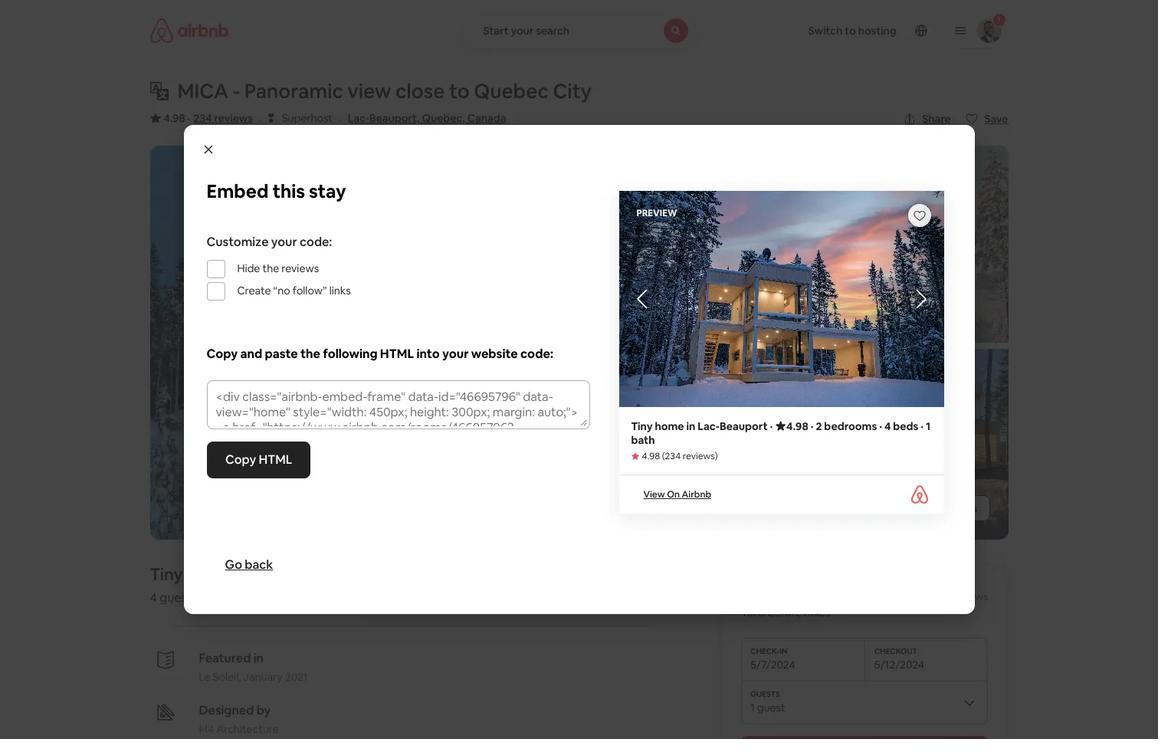 Task type: describe. For each thing, give the bounding box(es) containing it.
4.98 for 4.98
[[642, 450, 660, 463]]

1 horizontal spatial in
[[502, 239, 512, 255]]

in inside featured in le soleil, january 2021
[[253, 650, 264, 666]]

4.98 ( 234 reviews )
[[642, 450, 718, 463]]

messages link
[[381, 370, 572, 426]]

total
[[741, 606, 766, 620]]

le
[[199, 670, 211, 684]]

mica
[[177, 78, 229, 104]]

5/7/2024
[[751, 658, 795, 672]]

234 for (
[[665, 450, 681, 463]]

into
[[417, 346, 440, 362]]

by
[[257, 703, 271, 719]]

5/12/2024
[[875, 658, 925, 672]]

4.98 · 234 reviews
[[164, 111, 253, 125]]

copy for copy and paste the following html into your website code :
[[207, 346, 238, 362]]

1 horizontal spatial tiny
[[441, 239, 464, 255]]

tiny home hosted by nicolas 4 guests
[[150, 564, 375, 606]]

email
[[644, 319, 675, 335]]

2 vertical spatial your
[[442, 346, 469, 362]]

code
[[521, 346, 550, 362]]

<div class="airbnb-embed-frame" data-id="46695796" data-view="home" style="width: 450px; height: 300px; margin: auto;"><a href="https://www.airbnb.com/rooms/46695796?check_in=2024-05-07&amp;check_out=2024-05-12&amp;guests=1&amp;adults=1&amp;s=66&amp;source=embed_widget">View On Airbnb</a><a href="https://www.airbnb.com/rooms/46695796?check_in=2024-05-07&amp;check_out=2024-05-12&amp;guests=1&amp;adults=1&amp;s=66&amp;source=embed_widget" rel="nofollow">Tiny home in Lac-Beauport · ★4.98 · 2 bedrooms · 4 beds · 1 bath</a><script async="" src="https://www.airbnb.com/embeddable/airbnb_jssdk"></script></div> text field
[[210, 383, 587, 426]]

view
[[644, 489, 665, 501]]

copy html
[[225, 452, 292, 468]]

paste
[[265, 346, 298, 362]]

create
[[237, 284, 271, 298]]

show all photos button
[[868, 496, 990, 522]]

profile element
[[713, 0, 1008, 61]]

start
[[483, 24, 509, 38]]

messages
[[439, 389, 496, 406]]

your for start
[[511, 24, 534, 38]]

1 horizontal spatial 4
[[721, 239, 728, 255]]

embed for embed
[[644, 530, 685, 547]]

to
[[449, 78, 470, 104]]

search
[[536, 24, 570, 38]]

go
[[225, 557, 242, 573]]

facebook
[[644, 460, 701, 476]]

taxes
[[804, 606, 830, 620]]

html inside button
[[258, 452, 292, 468]]

1 horizontal spatial lac-
[[515, 239, 539, 255]]

embed modal dialog
[[184, 125, 975, 614]]

1 horizontal spatial home
[[467, 239, 499, 255]]

hide the reviews
[[237, 262, 319, 275]]

city
[[553, 78, 592, 104]]

share
[[922, 112, 951, 126]]

󰀃
[[268, 110, 274, 125]]

0 horizontal spatial 2
[[644, 239, 651, 255]]

4 inside embed modal dialog
[[885, 420, 891, 434]]

★4.98 inside embed modal dialog
[[775, 420, 809, 434]]

soleil,
[[213, 670, 241, 684]]

0 vertical spatial tiny home in lac-beauport · ★4.98 · 2 bedrooms · 4 beds · 1 bath
[[441, 239, 772, 271]]

code:
[[300, 234, 332, 250]]

in inside embed modal dialog
[[687, 420, 696, 434]]

(
[[662, 450, 665, 463]]

start your search button
[[464, 12, 694, 49]]

start your search
[[483, 24, 570, 38]]

airbnb belo image
[[911, 486, 929, 504]]

photos
[[942, 502, 978, 515]]

whatsapp
[[644, 389, 706, 406]]

beauport inside embed modal dialog
[[720, 420, 768, 434]]

featured
[[199, 650, 251, 666]]

:
[[550, 346, 554, 362]]

follow"
[[293, 284, 327, 298]]

create "no follow" links
[[237, 284, 351, 298]]

stay
[[309, 179, 346, 203]]

embed for embed this stay
[[207, 179, 269, 203]]

whatsapp link
[[586, 370, 778, 426]]

before
[[768, 606, 801, 620]]

on
[[667, 489, 680, 501]]

go back
[[225, 557, 273, 573]]

designed by m4 architecture
[[199, 703, 279, 736]]

home inside embed modal dialog
[[655, 420, 684, 434]]

234 reviews button
[[193, 110, 253, 126]]

Start your search search field
[[464, 12, 694, 49]]

close
[[396, 78, 445, 104]]

customize
[[207, 234, 269, 250]]

total before taxes
[[741, 606, 830, 620]]

0 horizontal spatial bedrooms
[[654, 239, 712, 255]]

· lac-beauport, quebec, canada
[[339, 111, 506, 127]]

beauport,
[[370, 111, 420, 125]]

airbnb
[[682, 489, 711, 501]]

2021
[[285, 670, 308, 684]]

designed
[[199, 703, 254, 719]]

view
[[348, 78, 391, 104]]

view on airbnb
[[644, 489, 711, 501]]

0 horizontal spatial the
[[262, 262, 279, 275]]

4 inside tiny home hosted by nicolas 4 guests
[[150, 590, 157, 606]]

links
[[329, 284, 351, 298]]

quebec,
[[422, 111, 465, 125]]



Task type: locate. For each thing, give the bounding box(es) containing it.
2 horizontal spatial lac-
[[698, 420, 720, 434]]

1 horizontal spatial 234
[[665, 450, 681, 463]]

1 horizontal spatial 2
[[816, 420, 822, 434]]

embed button
[[586, 511, 778, 567]]

234 inside embed modal dialog
[[665, 450, 681, 463]]

bedrooms
[[654, 239, 712, 255], [824, 420, 877, 434]]

0 horizontal spatial 234
[[193, 111, 212, 125]]

save
[[985, 112, 1008, 126]]

tiny home in lac-beauport · ★4.98 · 2 bedrooms · 4 beds · 1 bath down preview on the top right of the page
[[441, 239, 772, 271]]

0 vertical spatial ★4.98
[[600, 239, 636, 255]]

234 reviews
[[930, 590, 989, 604]]

1 horizontal spatial bedrooms
[[824, 420, 877, 434]]

1 vertical spatial 4.98
[[642, 450, 660, 463]]

html
[[380, 346, 414, 362], [258, 452, 292, 468]]

bath
[[441, 255, 467, 271], [631, 434, 655, 447]]

la vue époustouflante de la chambre principale. image
[[800, 146, 1008, 343]]

tiny inside embed modal dialog
[[631, 420, 653, 434]]

0 horizontal spatial beds
[[730, 239, 758, 255]]

0 vertical spatial 1
[[767, 239, 772, 255]]

1 vertical spatial embed
[[644, 530, 685, 547]]

view on airbnb button
[[644, 489, 711, 501]]

0 vertical spatial your
[[511, 24, 534, 38]]

mica - panoramic view close to quebec city
[[177, 78, 592, 104]]

2 horizontal spatial 4
[[885, 420, 891, 434]]

all
[[929, 502, 940, 515]]

tiny home in lac-beauport · ★4.98 · 2 bedrooms · 4 beds · 1 bath image
[[619, 191, 944, 407], [619, 191, 944, 407]]

1 horizontal spatial the
[[301, 346, 320, 362]]

lac- inside embed modal dialog
[[698, 420, 720, 434]]

1 vertical spatial 2
[[816, 420, 822, 434]]

copy and paste the following html into your website code :
[[207, 346, 554, 362]]

1 vertical spatial copy
[[225, 452, 256, 468]]

0 horizontal spatial embed
[[207, 179, 269, 203]]

hide
[[237, 262, 260, 275]]

tiny
[[441, 239, 464, 255], [631, 420, 653, 434], [150, 564, 183, 585]]

bedrooms inside embed modal dialog
[[824, 420, 877, 434]]

1 horizontal spatial html
[[380, 346, 414, 362]]

0 vertical spatial 4
[[721, 239, 728, 255]]

2 horizontal spatial tiny
[[631, 420, 653, 434]]

1 horizontal spatial beds
[[893, 420, 919, 434]]

1 vertical spatial html
[[258, 452, 292, 468]]

0 horizontal spatial lac-
[[348, 111, 370, 125]]

1 vertical spatial your
[[271, 234, 297, 250]]

email link
[[586, 299, 778, 356]]

1 vertical spatial 234
[[665, 450, 681, 463]]

2 vertical spatial tiny
[[150, 564, 183, 585]]

2 horizontal spatial your
[[511, 24, 534, 38]]

"no
[[273, 284, 290, 298]]

0 vertical spatial beauport
[[539, 239, 592, 255]]

1 horizontal spatial 1
[[926, 420, 931, 434]]

embed up customize
[[207, 179, 269, 203]]

mica - panoramic view close to quebec city image 1 image
[[150, 146, 579, 540]]

lac- inside · lac-beauport, quebec, canada
[[348, 111, 370, 125]]

0 vertical spatial 2
[[644, 239, 651, 255]]

your for customize
[[271, 234, 297, 250]]

4.98
[[164, 111, 185, 125], [642, 450, 660, 463]]

1 vertical spatial lac-
[[515, 239, 539, 255]]

234
[[193, 111, 212, 125], [665, 450, 681, 463], [930, 590, 949, 604]]

1 vertical spatial home
[[655, 420, 684, 434]]

superhost
[[282, 111, 333, 125]]

★4.98
[[600, 239, 636, 255], [775, 420, 809, 434]]

0 horizontal spatial tiny
[[150, 564, 183, 585]]

1
[[767, 239, 772, 255], [926, 420, 931, 434]]

save button
[[960, 106, 1015, 132]]

1 vertical spatial in
[[687, 420, 696, 434]]

embed inside "button"
[[644, 530, 685, 547]]

the right hide at the left top of the page
[[262, 262, 279, 275]]

0 vertical spatial copy
[[207, 346, 238, 362]]

-
[[233, 78, 240, 104]]

embed down on
[[644, 530, 685, 547]]

0 vertical spatial html
[[380, 346, 414, 362]]

2 vertical spatial 4
[[150, 590, 157, 606]]

0 vertical spatial lac-
[[348, 111, 370, 125]]

0 vertical spatial home
[[467, 239, 499, 255]]

)
[[715, 450, 718, 463]]

1 horizontal spatial bath
[[631, 434, 655, 447]]

your inside 'button'
[[511, 24, 534, 38]]

1 horizontal spatial your
[[442, 346, 469, 362]]

2 vertical spatial in
[[253, 650, 264, 666]]

embed this stay
[[207, 179, 346, 203]]

m4
[[199, 722, 214, 736]]

home inside tiny home hosted by nicolas 4 guests
[[186, 564, 232, 585]]

0 vertical spatial tiny
[[441, 239, 464, 255]]

0 horizontal spatial beauport
[[539, 239, 592, 255]]

panoramic
[[244, 78, 343, 104]]

hosted
[[235, 564, 291, 585]]

by nicolas
[[295, 564, 375, 585]]

mica - panoramic view close to quebec city image 3 image
[[585, 349, 794, 540]]

january
[[243, 670, 283, 684]]

bath inside embed modal dialog
[[631, 434, 655, 447]]

quebec
[[474, 78, 549, 104]]

tiny home in lac-beauport · ★4.98 · 2 bedrooms · 4 beds · 1 bath inside embed modal dialog
[[631, 420, 931, 447]]

2 inside embed modal dialog
[[816, 420, 822, 434]]

customize your code:
[[207, 234, 332, 250]]

your up hide the reviews
[[271, 234, 297, 250]]

share button
[[898, 106, 957, 132]]

automatically translated title: mica - panoramic view close to quebec city image
[[150, 82, 168, 100]]

0 horizontal spatial ★4.98
[[600, 239, 636, 255]]

featured in le soleil, january 2021
[[199, 650, 308, 684]]

0 vertical spatial 4.98
[[164, 111, 185, 125]]

1 vertical spatial 1
[[926, 420, 931, 434]]

your right into
[[442, 346, 469, 362]]

·
[[188, 111, 190, 125], [259, 111, 262, 127], [339, 111, 342, 127], [594, 239, 597, 255], [639, 239, 642, 255], [715, 239, 718, 255], [761, 239, 764, 255], [770, 420, 773, 434], [811, 420, 814, 434], [879, 420, 882, 434], [921, 420, 924, 434]]

1 horizontal spatial 4.98
[[642, 450, 660, 463]]

show all photos
[[899, 502, 978, 515]]

1 horizontal spatial embed
[[644, 530, 685, 547]]

guests
[[160, 590, 198, 606]]

this
[[272, 179, 305, 203]]

0 vertical spatial the
[[262, 262, 279, 275]]

2
[[644, 239, 651, 255], [816, 420, 822, 434]]

4.98 down automatically translated title: mica - panoramic view close to quebec city image
[[164, 111, 185, 125]]

0 horizontal spatial bath
[[441, 255, 467, 271]]

2 horizontal spatial home
[[655, 420, 684, 434]]

copy inside button
[[225, 452, 256, 468]]

1 inside embed modal dialog
[[926, 420, 931, 434]]

1 vertical spatial tiny home in lac-beauport · ★4.98 · 2 bedrooms · 4 beds · 1 bath
[[631, 420, 931, 447]]

back
[[245, 557, 273, 573]]

show
[[899, 502, 926, 515]]

1 vertical spatial bedrooms
[[824, 420, 877, 434]]

home
[[467, 239, 499, 255], [655, 420, 684, 434], [186, 564, 232, 585]]

0 horizontal spatial html
[[258, 452, 292, 468]]

0 horizontal spatial 4.98
[[164, 111, 185, 125]]

0 vertical spatial beds
[[730, 239, 758, 255]]

234 for ·
[[193, 111, 212, 125]]

1 vertical spatial beds
[[893, 420, 919, 434]]

your
[[511, 24, 534, 38], [271, 234, 297, 250], [442, 346, 469, 362]]

lac-beauport, quebec, canada button
[[348, 109, 506, 127]]

2 horizontal spatial in
[[687, 420, 696, 434]]

4.98 inside embed modal dialog
[[642, 450, 660, 463]]

0 horizontal spatial in
[[253, 650, 264, 666]]

0 horizontal spatial 4
[[150, 590, 157, 606]]

copy html button
[[207, 442, 310, 478]]

4
[[721, 239, 728, 255], [885, 420, 891, 434], [150, 590, 157, 606]]

2 vertical spatial 234
[[930, 590, 949, 604]]

tiny home in lac-beauport · ★4.98 · 2 bedrooms · 4 beds · 1 bath up )
[[631, 420, 931, 447]]

1 horizontal spatial beauport
[[720, 420, 768, 434]]

4.98 for 4.98 ·
[[164, 111, 185, 125]]

1 vertical spatial ★4.98
[[775, 420, 809, 434]]

embed inside dialog
[[207, 179, 269, 203]]

beds
[[730, 239, 758, 255], [893, 420, 919, 434]]

tiny home in lac-beauport · ★4.98 · 2 bedrooms · 4 beds · 1 bath
[[441, 239, 772, 271], [631, 420, 931, 447]]

2 vertical spatial lac-
[[698, 420, 720, 434]]

2 horizontal spatial 234
[[930, 590, 949, 604]]

0 vertical spatial embed
[[207, 179, 269, 203]]

beauport
[[539, 239, 592, 255], [720, 420, 768, 434]]

4.98 left (
[[642, 450, 660, 463]]

the right paste
[[301, 346, 320, 362]]

website
[[471, 346, 518, 362]]

your right start
[[511, 24, 534, 38]]

beds inside embed modal dialog
[[893, 420, 919, 434]]

0 vertical spatial bath
[[441, 255, 467, 271]]

go back button
[[225, 557, 273, 573]]

mica - panoramic view close to quebec city image 2 image
[[585, 146, 794, 343]]

the
[[262, 262, 279, 275], [301, 346, 320, 362]]

1 vertical spatial bath
[[631, 434, 655, 447]]

1 horizontal spatial ★4.98
[[775, 420, 809, 434]]

0 horizontal spatial home
[[186, 564, 232, 585]]

following
[[323, 346, 378, 362]]

mica - panoramic view close to quebec city image 5 image
[[800, 349, 1008, 540]]

facebook link
[[586, 440, 778, 497]]

tiny inside tiny home hosted by nicolas 4 guests
[[150, 564, 183, 585]]

copy
[[207, 346, 238, 362], [225, 452, 256, 468]]

0 horizontal spatial 1
[[767, 239, 772, 255]]

0 vertical spatial 234
[[193, 111, 212, 125]]

1 vertical spatial beauport
[[720, 420, 768, 434]]

architecture
[[216, 722, 279, 736]]

canada
[[467, 111, 506, 125]]

1 vertical spatial the
[[301, 346, 320, 362]]

preview
[[637, 207, 677, 219]]

1 vertical spatial tiny
[[631, 420, 653, 434]]

0 vertical spatial bedrooms
[[654, 239, 712, 255]]

copy for copy html
[[225, 452, 256, 468]]

2 vertical spatial home
[[186, 564, 232, 585]]

0 vertical spatial in
[[502, 239, 512, 255]]

1 vertical spatial 4
[[885, 420, 891, 434]]

0 horizontal spatial your
[[271, 234, 297, 250]]

and
[[240, 346, 262, 362]]



Task type: vqa. For each thing, say whether or not it's contained in the screenshot.
info
no



